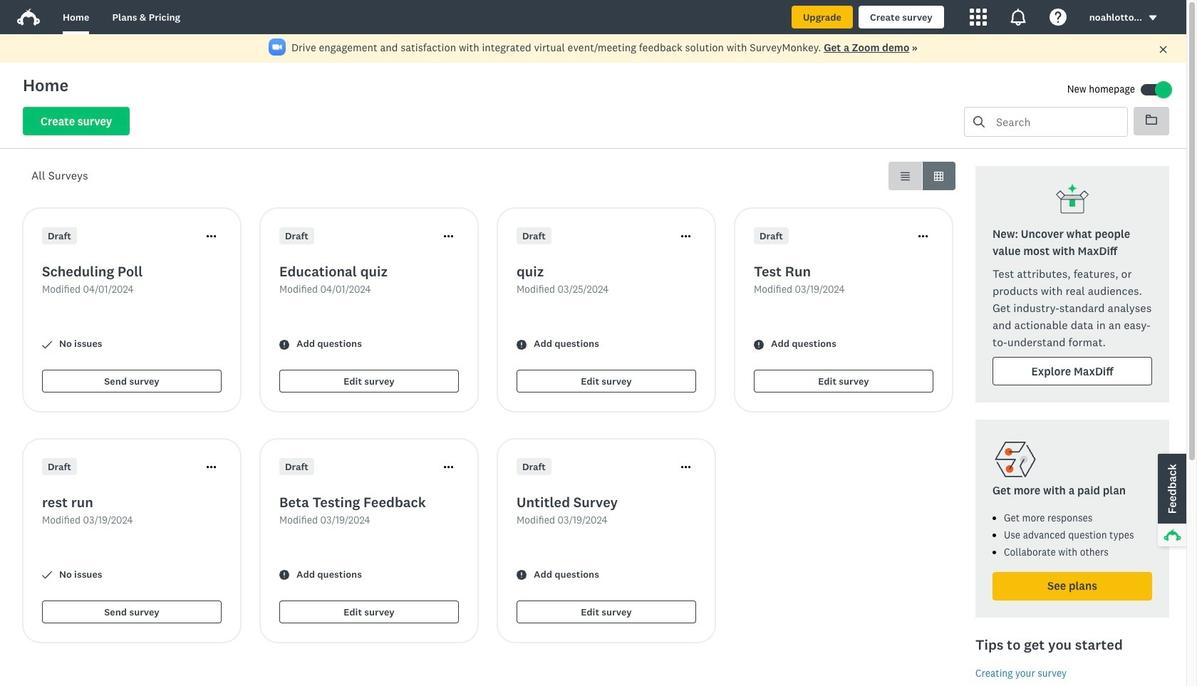 Task type: locate. For each thing, give the bounding box(es) containing it.
products icon image
[[970, 9, 987, 26], [970, 9, 987, 26]]

0 horizontal spatial warning image
[[279, 571, 289, 581]]

x image
[[1159, 45, 1169, 54]]

2 brand logo image from the top
[[17, 9, 40, 26]]

group
[[889, 162, 956, 190]]

warning image
[[279, 340, 289, 350], [517, 340, 527, 350], [517, 571, 527, 581]]

folders image
[[1147, 115, 1158, 125]]

0 vertical spatial warning image
[[754, 340, 764, 350]]

no issues image
[[42, 340, 52, 350]]

help icon image
[[1050, 9, 1067, 26]]

response based pricing icon image
[[993, 437, 1039, 483]]

folders image
[[1147, 114, 1158, 125]]

search image
[[974, 116, 985, 128]]

brand logo image
[[17, 6, 40, 29], [17, 9, 40, 26]]

dropdown arrow icon image
[[1149, 13, 1159, 23], [1150, 15, 1157, 20]]

search image
[[974, 116, 985, 128]]

warning image
[[754, 340, 764, 350], [279, 571, 289, 581]]



Task type: describe. For each thing, give the bounding box(es) containing it.
Search text field
[[985, 108, 1128, 136]]

no issues image
[[42, 571, 52, 581]]

1 vertical spatial warning image
[[279, 571, 289, 581]]

1 brand logo image from the top
[[17, 6, 40, 29]]

max diff icon image
[[1056, 183, 1090, 217]]

notification center icon image
[[1010, 9, 1027, 26]]

1 horizontal spatial warning image
[[754, 340, 764, 350]]



Task type: vqa. For each thing, say whether or not it's contained in the screenshot.
Dropdown arrow icon
no



